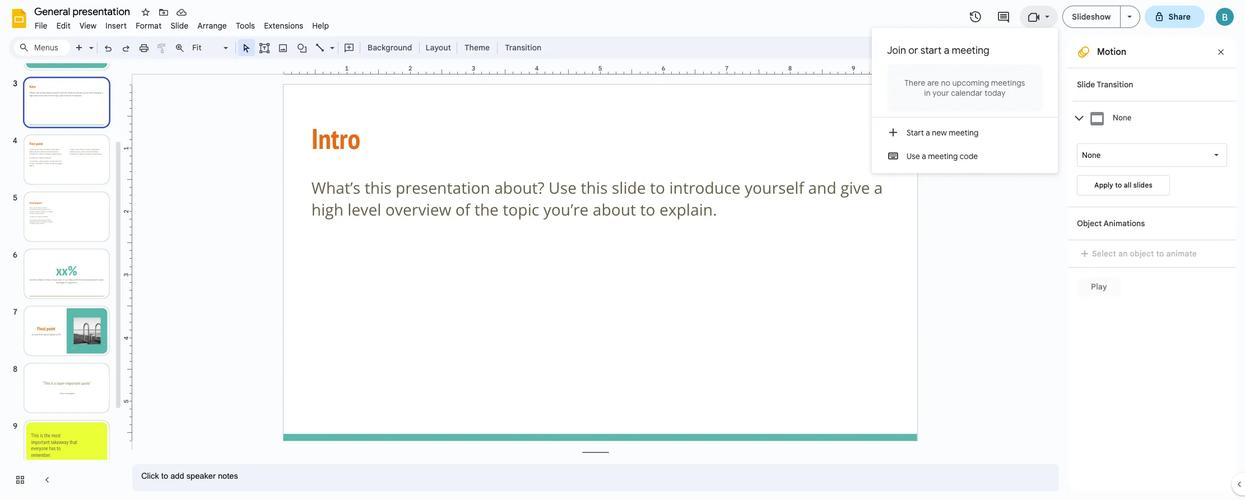 Task type: locate. For each thing, give the bounding box(es) containing it.
all
[[1124, 181, 1132, 189]]

none tab panel
[[1072, 135, 1236, 207]]

none tab
[[1072, 101, 1236, 135]]

slide
[[171, 21, 188, 31], [1077, 80, 1095, 90]]

object animations
[[1077, 219, 1145, 229]]

1 horizontal spatial transition
[[1097, 80, 1133, 90]]

slideshow button
[[1063, 6, 1120, 28]]

layout button
[[422, 39, 454, 56]]

slide menu item
[[166, 19, 193, 32]]

slides
[[1133, 181, 1152, 189]]

none down slide transition
[[1113, 113, 1131, 122]]

file
[[35, 21, 47, 31]]

Zoom text field
[[191, 40, 222, 55]]

shape image
[[296, 40, 308, 55]]

0 vertical spatial slide
[[171, 21, 188, 31]]

to left all
[[1115, 181, 1122, 189]]

file menu item
[[30, 19, 52, 32]]

select
[[1092, 249, 1116, 259]]

tools
[[236, 21, 255, 31]]

1 vertical spatial none
[[1082, 151, 1101, 160]]

1 vertical spatial transition
[[1097, 80, 1133, 90]]

apply to all slides
[[1094, 181, 1152, 189]]

menu bar inside menu bar banner
[[30, 15, 333, 33]]

motion application
[[0, 0, 1245, 500]]

1 vertical spatial to
[[1156, 249, 1164, 259]]

share
[[1169, 12, 1191, 22]]

navigation
[[0, 17, 123, 500]]

transition right theme
[[505, 43, 541, 53]]

0 horizontal spatial to
[[1115, 181, 1122, 189]]

insert menu item
[[101, 19, 131, 32]]

animations
[[1104, 219, 1145, 229]]

apply to all slides button
[[1077, 175, 1170, 196]]

an
[[1118, 249, 1128, 259]]

insert image image
[[277, 40, 289, 55]]

format
[[136, 21, 162, 31]]

to
[[1115, 181, 1122, 189], [1156, 249, 1164, 259]]

main toolbar
[[69, 39, 547, 56]]

help
[[312, 21, 329, 31]]

extensions menu item
[[260, 19, 308, 32]]

tools menu item
[[231, 19, 260, 32]]

transition inside transition button
[[505, 43, 541, 53]]

Star checkbox
[[138, 4, 154, 20]]

slide inside menu item
[[171, 21, 188, 31]]

slide for slide
[[171, 21, 188, 31]]

insert
[[106, 21, 127, 31]]

1 horizontal spatial none
[[1113, 113, 1131, 122]]

menu bar containing file
[[30, 15, 333, 33]]

1 vertical spatial slide
[[1077, 80, 1095, 90]]

to right "object"
[[1156, 249, 1164, 259]]

view
[[80, 21, 97, 31]]

menu bar
[[30, 15, 333, 33]]

to inside "button"
[[1156, 249, 1164, 259]]

0 horizontal spatial none
[[1082, 151, 1101, 160]]

slide inside 'motion' section
[[1077, 80, 1095, 90]]

none
[[1113, 113, 1131, 122], [1082, 151, 1101, 160]]

1 horizontal spatial slide
[[1077, 80, 1095, 90]]

1 horizontal spatial to
[[1156, 249, 1164, 259]]

edit menu item
[[52, 19, 75, 32]]

Zoom field
[[189, 40, 233, 56]]

play
[[1091, 282, 1107, 292]]

transition
[[505, 43, 541, 53], [1097, 80, 1133, 90]]

format menu item
[[131, 19, 166, 32]]

0 vertical spatial none
[[1113, 113, 1131, 122]]

0 horizontal spatial slide
[[171, 21, 188, 31]]

none up apply
[[1082, 151, 1101, 160]]

extensions
[[264, 21, 303, 31]]

arrange
[[197, 21, 227, 31]]

0 horizontal spatial transition
[[505, 43, 541, 53]]

play button
[[1077, 277, 1121, 297]]

motion
[[1097, 47, 1126, 58]]

0 vertical spatial transition
[[505, 43, 541, 53]]

0 vertical spatial to
[[1115, 181, 1122, 189]]

view menu item
[[75, 19, 101, 32]]

transition down motion
[[1097, 80, 1133, 90]]

to inside 'button'
[[1115, 181, 1122, 189]]



Task type: describe. For each thing, give the bounding box(es) containing it.
help menu item
[[308, 19, 333, 32]]

slide for slide transition
[[1077, 80, 1095, 90]]

theme
[[464, 43, 490, 53]]

navigation inside motion application
[[0, 17, 123, 500]]

animate
[[1166, 249, 1197, 259]]

background
[[368, 43, 412, 53]]

Rename text field
[[30, 4, 137, 18]]

transition inside 'motion' section
[[1097, 80, 1133, 90]]

object
[[1077, 219, 1102, 229]]

presentation options image
[[1127, 16, 1132, 18]]

slide transition
[[1077, 80, 1133, 90]]

none inside tab
[[1113, 113, 1131, 122]]

Menus field
[[14, 40, 70, 55]]

none option
[[1082, 150, 1101, 161]]

select an object to animate button
[[1077, 247, 1204, 261]]

apply
[[1094, 181, 1113, 189]]

transition button
[[500, 39, 546, 56]]

object
[[1130, 249, 1154, 259]]

motion section
[[1068, 36, 1236, 491]]

select an object to animate
[[1092, 249, 1197, 259]]

layout
[[426, 43, 451, 53]]

share button
[[1145, 6, 1205, 28]]

none inside tab panel
[[1082, 151, 1101, 160]]

arrange menu item
[[193, 19, 231, 32]]

theme button
[[459, 39, 495, 56]]

new slide with layout image
[[86, 40, 94, 44]]

slideshow
[[1072, 12, 1111, 22]]

background button
[[363, 39, 417, 56]]

edit
[[56, 21, 71, 31]]

menu bar banner
[[0, 0, 1245, 500]]



Task type: vqa. For each thing, say whether or not it's contained in the screenshot.
slides
yes



